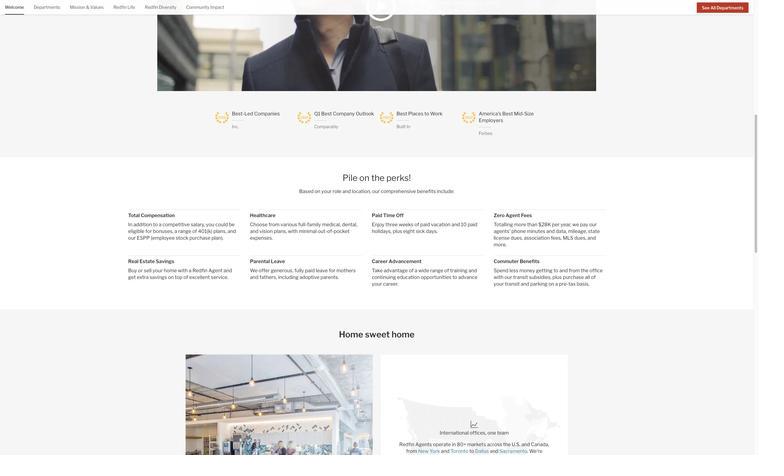 Task type: describe. For each thing, give the bounding box(es) containing it.
enjoy
[[372, 222, 385, 228]]

international
[[440, 431, 469, 437]]

redfin diversity
[[145, 5, 177, 10]]

departments link
[[34, 0, 60, 14]]

1 vertical spatial transit
[[505, 281, 520, 287]]

agents'
[[494, 229, 511, 234]]

0 vertical spatial agent
[[506, 213, 520, 219]]

dallas link
[[475, 449, 489, 455]]

and down per
[[547, 229, 555, 234]]

of inside enjoy three weeks of paid vacation and 10 paid holidays, plus eight sick days.
[[415, 222, 419, 228]]

for inside in addition to a competitive salary, you could be eligible for bonuses, a range of 401(k) plans, and our espp (employee stock purchase plan).
[[146, 229, 152, 234]]

three
[[386, 222, 398, 228]]

the for redfin agents operate in 80+ markets across the u.s. and canada, from
[[503, 442, 511, 448]]

on right based
[[315, 189, 321, 195]]

new york and toronto to dallas and sacramento
[[418, 449, 527, 455]]

2 dues, from the left
[[575, 235, 587, 241]]

pre-
[[559, 281, 569, 287]]

money
[[520, 268, 535, 274]]

forbes
[[479, 131, 493, 136]]

mission & values link
[[70, 0, 104, 14]]

estate
[[140, 259, 155, 265]]

compensation
[[141, 213, 175, 219]]

state
[[588, 229, 600, 234]]

agent inside buy or sell your home with a redfin agent and get extra savings on top of excellent service.
[[209, 268, 223, 274]]

and down across
[[490, 449, 499, 455]]

than
[[527, 222, 538, 228]]

community
[[186, 5, 210, 10]]

to inside spend less money getting to and from the office with our transit subsidies, plus purchase all of your transit and parking on a pre-tax basis.
[[554, 268, 559, 274]]

vacation
[[431, 222, 451, 228]]

adoptive
[[300, 275, 320, 281]]

on inside buy or sell your home with a redfin agent and get extra savings on top of excellent service.
[[168, 275, 174, 281]]

on up the location,
[[360, 173, 370, 183]]

0 horizontal spatial the
[[372, 173, 385, 183]]

and inside choose from various full-family medical, dental, and vision plans, with minimal out-of-pocket expenses.
[[250, 229, 259, 234]]

toronto
[[451, 449, 469, 455]]

based on your role and location, our comprehensive benefits include:
[[299, 189, 455, 195]]

at
[[447, 8, 453, 16]]

commuter benefits
[[494, 259, 540, 265]]

the for spend less money getting to and from the office with our transit subsidies, plus purchase all of your transit and parking on a pre-tax basis.
[[581, 268, 589, 274]]

we
[[250, 268, 258, 274]]

redfin for redfin diversity
[[145, 5, 158, 10]]

basis.
[[577, 281, 590, 287]]

.
[[527, 449, 528, 455]]

in addition to a competitive salary, you could be eligible for bonuses, a range of 401(k) plans, and our espp (employee stock purchase plan).
[[128, 222, 236, 241]]

toronto link
[[451, 449, 469, 455]]

association
[[524, 235, 550, 241]]

expenses.
[[250, 235, 273, 241]]

see all departments button
[[697, 2, 749, 13]]

benefits
[[417, 189, 436, 195]]

plan).
[[212, 235, 224, 241]]

career.
[[383, 281, 399, 287]]

location,
[[352, 189, 371, 195]]

purchase inside in addition to a competitive salary, you could be eligible for bonuses, a range of 401(k) plans, and our espp (employee stock purchase plan).
[[190, 235, 211, 241]]

healthcare
[[250, 213, 276, 219]]

impact
[[210, 5, 224, 10]]

espp
[[137, 235, 150, 241]]

total compensation
[[128, 213, 175, 219]]

to inside in addition to a competitive salary, you could be eligible for bonuses, a range of 401(k) plans, and our espp (employee stock purchase plan).
[[153, 222, 158, 228]]

a up bonuses, on the bottom of the page
[[159, 222, 162, 228]]

your inside buy or sell your home with a redfin agent and get extra savings on top of excellent service.
[[153, 268, 163, 274]]

from inside spend less money getting to and from the office with our transit subsidies, plus purchase all of your transit and parking on a pre-tax basis.
[[569, 268, 580, 274]]

80+
[[457, 442, 467, 448]]

of inside buy or sell your home with a redfin agent and get extra savings on top of excellent service.
[[184, 275, 188, 281]]

mission
[[70, 5, 85, 10]]

a down competitive
[[175, 229, 177, 234]]

1 dues, from the left
[[511, 235, 523, 241]]

and inside we offer generous, fully paid leave for mothers and fathers, including adoptive parents.
[[250, 275, 259, 281]]

parking
[[531, 281, 548, 287]]

vision
[[260, 229, 273, 234]]

redfin life link
[[113, 0, 135, 14]]

education
[[397, 275, 420, 281]]

include:
[[437, 189, 455, 195]]

of inside spend less money getting to and from the office with our transit subsidies, plus purchase all of your transit and parking on a pre-tax basis.
[[591, 275, 596, 281]]

to down the markets on the bottom right of the page
[[470, 449, 474, 455]]

fully
[[295, 268, 304, 274]]

tax
[[569, 281, 576, 287]]

and inside in addition to a competitive salary, you could be eligible for bonuses, a range of 401(k) plans, and our espp (employee stock purchase plan).
[[228, 229, 236, 234]]

minimal
[[299, 229, 317, 234]]

redfin for redfin life
[[113, 5, 127, 10]]

and inside enjoy three weeks of paid vacation and 10 paid holidays, plus eight sick days.
[[452, 222, 460, 228]]

extra
[[137, 275, 149, 281]]

could
[[216, 222, 228, 228]]

inc.
[[232, 124, 239, 129]]

and up pre-
[[560, 268, 568, 274]]

comprehensive
[[381, 189, 416, 195]]

led
[[245, 111, 253, 117]]

working
[[420, 8, 446, 16]]

plus inside enjoy three weeks of paid vacation and 10 paid holidays, plus eight sick days.
[[393, 229, 402, 234]]

best for best-led companies
[[321, 111, 332, 117]]

full-
[[298, 222, 307, 228]]

pile on the perks!
[[343, 173, 411, 183]]

zero
[[494, 213, 505, 219]]

about
[[401, 8, 419, 16]]

redfin agents operate in 80+ markets across the u.s. and canada, from
[[400, 442, 550, 455]]

advancement
[[389, 259, 422, 265]]

redfin life
[[113, 5, 135, 10]]

buy
[[128, 268, 137, 274]]

we're
[[530, 449, 543, 455]]

in inside in addition to a competitive salary, you could be eligible for bonuses, a range of 401(k) plans, and our espp (employee stock purchase plan).
[[128, 222, 133, 228]]

on inside spend less money getting to and from the office with our transit subsidies, plus purchase all of your transit and parking on a pre-tax basis.
[[549, 281, 555, 287]]

departments inside button
[[717, 5, 744, 10]]

what
[[417, 0, 433, 7]]

competitive
[[163, 222, 190, 228]]

401(k)
[[198, 229, 213, 234]]

2 best from the left
[[397, 111, 407, 117]]

0 horizontal spatial departments
[[34, 5, 60, 10]]

with inside buy or sell your home with a redfin agent and get extra savings on top of excellent service.
[[178, 268, 188, 274]]

continuing
[[372, 275, 396, 281]]

you
[[206, 222, 214, 228]]

your inside spend less money getting to and from the office with our transit subsidies, plus purchase all of your transit and parking on a pre-tax basis.
[[494, 281, 504, 287]]

built in
[[397, 124, 411, 129]]

and down money
[[521, 281, 530, 287]]

purchase inside spend less money getting to and from the office with our transit subsidies, plus purchase all of your transit and parking on a pre-tax basis.
[[563, 275, 584, 281]]

to left work
[[425, 111, 429, 117]]

values
[[90, 5, 104, 10]]

places
[[408, 111, 424, 117]]

and down state
[[588, 235, 596, 241]]

companies
[[254, 111, 280, 117]]

getting
[[536, 268, 553, 274]]

to inside take advantage of a wide range of training and continuing education opportunities to advance your career.
[[453, 275, 457, 281]]



Task type: locate. For each thing, give the bounding box(es) containing it.
our down eligible
[[128, 235, 136, 241]]

1 horizontal spatial dues,
[[575, 235, 587, 241]]

0 vertical spatial home
[[164, 268, 177, 274]]

a left pre-
[[556, 281, 558, 287]]

phone
[[512, 229, 526, 234]]

best inside america's best mid-size employers
[[503, 111, 513, 117]]

on left pre-
[[549, 281, 555, 287]]

addition
[[134, 222, 152, 228]]

1 best from the left
[[321, 111, 332, 117]]

of left training on the bottom of the page
[[445, 268, 449, 274]]

less
[[510, 268, 519, 274]]

role
[[333, 189, 342, 195]]

dues, down phone
[[511, 235, 523, 241]]

0 horizontal spatial plans,
[[214, 229, 227, 234]]

0 horizontal spatial plus
[[393, 229, 402, 234]]

our down less
[[505, 275, 512, 281]]

minutes
[[527, 229, 546, 234]]

redfin left diversity
[[145, 5, 158, 10]]

1 horizontal spatial range
[[430, 268, 444, 274]]

welcome link
[[5, 0, 24, 14]]

transit down less
[[505, 281, 520, 287]]

plans, inside choose from various full-family medical, dental, and vision plans, with minimal out-of-pocket expenses.
[[274, 229, 287, 234]]

paid for 10
[[421, 222, 430, 228]]

and up .
[[522, 442, 530, 448]]

in up eligible
[[128, 222, 133, 228]]

redfin diversity link
[[145, 0, 177, 14]]

0 vertical spatial range
[[178, 229, 191, 234]]

perks!
[[387, 173, 411, 183]]

outlook
[[356, 111, 374, 117]]

(employee
[[151, 235, 175, 241]]

1 horizontal spatial purchase
[[563, 275, 584, 281]]

and right role
[[343, 189, 351, 195]]

and inside buy or sell your home with a redfin agent and get extra savings on top of excellent service.
[[224, 268, 232, 274]]

0 horizontal spatial purchase
[[190, 235, 211, 241]]

choose from various full-family medical, dental, and vision plans, with minimal out-of-pocket expenses.
[[250, 222, 357, 241]]

a left wide at right
[[415, 268, 418, 274]]

0 vertical spatial for
[[146, 229, 152, 234]]

2 horizontal spatial with
[[494, 275, 504, 281]]

your left role
[[322, 189, 332, 195]]

to right getting
[[554, 268, 559, 274]]

our down pile on the perks!
[[372, 189, 380, 195]]

1 horizontal spatial agent
[[506, 213, 520, 219]]

range inside take advantage of a wide range of training and continuing education opportunities to advance your career.
[[430, 268, 444, 274]]

parental leave
[[250, 259, 285, 265]]

0 vertical spatial the
[[372, 173, 385, 183]]

q1 best company outlook
[[314, 111, 374, 117]]

of up sick
[[415, 222, 419, 228]]

paid up sick
[[421, 222, 430, 228]]

home
[[339, 330, 363, 340]]

paid for mothers
[[305, 268, 315, 274]]

the inside redfin agents operate in 80+ markets across the u.s. and canada, from
[[503, 442, 511, 448]]

offices,
[[470, 431, 487, 437]]

agents
[[416, 442, 432, 448]]

transit down money
[[513, 275, 528, 281]]

from up tax
[[569, 268, 580, 274]]

built
[[397, 124, 406, 129]]

plus inside spend less money getting to and from the office with our transit subsidies, plus purchase all of your transit and parking on a pre-tax basis.
[[553, 275, 562, 281]]

u.s.
[[512, 442, 521, 448]]

from left new
[[406, 449, 417, 455]]

our inside spend less money getting to and from the office with our transit subsidies, plus purchase all of your transit and parking on a pre-tax basis.
[[505, 275, 512, 281]]

to down compensation
[[153, 222, 158, 228]]

2 horizontal spatial the
[[581, 268, 589, 274]]

1 vertical spatial home
[[392, 330, 415, 340]]

0 horizontal spatial home
[[164, 268, 177, 274]]

community impact
[[186, 5, 224, 10]]

best for best places to work
[[503, 111, 513, 117]]

2 vertical spatial with
[[494, 275, 504, 281]]

our up state
[[590, 222, 597, 228]]

team
[[497, 431, 509, 437]]

office
[[590, 268, 603, 274]]

all
[[711, 5, 716, 10]]

1 vertical spatial in
[[128, 222, 133, 228]]

career advancement
[[372, 259, 422, 265]]

and down choose
[[250, 229, 259, 234]]

1 horizontal spatial plus
[[553, 275, 562, 281]]

on left top on the left of the page
[[168, 275, 174, 281]]

paid up adoptive
[[305, 268, 315, 274]]

best up built
[[397, 111, 407, 117]]

across
[[487, 442, 502, 448]]

and down be on the top left of the page
[[228, 229, 236, 234]]

buy or sell your home with a redfin agent and get extra savings on top of excellent service.
[[128, 268, 232, 281]]

we
[[573, 222, 579, 228]]

from
[[269, 222, 280, 228], [569, 268, 580, 274], [406, 449, 417, 455]]

medical,
[[322, 222, 341, 228]]

of up 'education'
[[409, 268, 414, 274]]

with up top on the left of the page
[[178, 268, 188, 274]]

real
[[128, 259, 139, 265]]

employees
[[434, 0, 469, 7]]

redfin for redfin agents operate in 80+ markets across the u.s. and canada, from
[[400, 442, 415, 448]]

best left mid-
[[503, 111, 513, 117]]

redfin left life
[[113, 5, 127, 10]]

for inside we offer generous, fully paid leave for mothers and fathers, including adoptive parents.
[[329, 268, 336, 274]]

the inside spend less money getting to and from the office with our transit subsidies, plus purchase all of your transit and parking on a pre-tax basis.
[[581, 268, 589, 274]]

canada,
[[531, 442, 550, 448]]

year,
[[561, 222, 572, 228]]

a inside spend less money getting to and from the office with our transit subsidies, plus purchase all of your transit and parking on a pre-tax basis.
[[556, 281, 558, 287]]

1 horizontal spatial the
[[503, 442, 511, 448]]

or
[[138, 268, 143, 274]]

1 horizontal spatial with
[[288, 229, 298, 234]]

leave
[[271, 259, 285, 265]]

our inside totalling more than $28k per year, we pay our agents' phone minutes and data, mileage, state license dues, association fees, mls dues, and more.
[[590, 222, 597, 228]]

salary,
[[191, 222, 205, 228]]

0 horizontal spatial best
[[321, 111, 332, 117]]

1 horizontal spatial in
[[407, 124, 411, 129]]

one
[[488, 431, 496, 437]]

with inside spend less money getting to and from the office with our transit subsidies, plus purchase all of your transit and parking on a pre-tax basis.
[[494, 275, 504, 281]]

from up vision
[[269, 222, 280, 228]]

agent up service.
[[209, 268, 223, 274]]

offer
[[259, 268, 270, 274]]

home right the sweet
[[392, 330, 415, 340]]

more
[[514, 222, 526, 228]]

0 horizontal spatial for
[[146, 229, 152, 234]]

your down spend
[[494, 281, 504, 287]]

and up service.
[[224, 268, 232, 274]]

redfin inside 'redfin diversity' link
[[145, 5, 158, 10]]

savings
[[156, 259, 174, 265]]

enjoy three weeks of paid vacation and 10 paid holidays, plus eight sick days.
[[372, 222, 478, 234]]

3 best from the left
[[503, 111, 513, 117]]

redfin left 'agents'
[[400, 442, 415, 448]]

totalling
[[494, 222, 513, 228]]

1 horizontal spatial plans,
[[274, 229, 287, 234]]

days.
[[426, 229, 438, 234]]

range inside in addition to a competitive salary, you could be eligible for bonuses, a range of 401(k) plans, and our espp (employee stock purchase plan).
[[178, 229, 191, 234]]

with down various
[[288, 229, 298, 234]]

for up espp
[[146, 229, 152, 234]]

1 horizontal spatial paid
[[421, 222, 430, 228]]

your up the savings
[[153, 268, 163, 274]]

redfin inside buy or sell your home with a redfin agent and get extra savings on top of excellent service.
[[193, 268, 208, 274]]

and down we
[[250, 275, 259, 281]]

excellent
[[189, 275, 210, 281]]

of down salary,
[[192, 229, 197, 234]]

real estate savings
[[128, 259, 174, 265]]

plans, down various
[[274, 229, 287, 234]]

all
[[585, 275, 590, 281]]

0 vertical spatial from
[[269, 222, 280, 228]]

operate
[[433, 442, 451, 448]]

0 horizontal spatial agent
[[209, 268, 223, 274]]

of inside in addition to a competitive salary, you could be eligible for bonuses, a range of 401(k) plans, and our espp (employee stock purchase plan).
[[192, 229, 197, 234]]

parental
[[250, 259, 270, 265]]

$28k
[[539, 222, 551, 228]]

redfin
[[113, 5, 127, 10], [145, 5, 158, 10], [193, 268, 208, 274], [400, 442, 415, 448]]

paid inside we offer generous, fully paid leave for mothers and fathers, including adoptive parents.
[[305, 268, 315, 274]]

generous,
[[271, 268, 294, 274]]

1 vertical spatial purchase
[[563, 275, 584, 281]]

to down training on the bottom of the page
[[453, 275, 457, 281]]

in
[[452, 442, 456, 448]]

and down operate
[[441, 449, 450, 455]]

2 horizontal spatial best
[[503, 111, 513, 117]]

1 vertical spatial the
[[581, 268, 589, 274]]

with inside choose from various full-family medical, dental, and vision plans, with minimal out-of-pocket expenses.
[[288, 229, 298, 234]]

for up parents.
[[329, 268, 336, 274]]

your down continuing
[[372, 281, 382, 287]]

range up opportunities
[[430, 268, 444, 274]]

international offices, one team
[[440, 431, 509, 437]]

from inside choose from various full-family medical, dental, and vision plans, with minimal out-of-pocket expenses.
[[269, 222, 280, 228]]

1 plans, from the left
[[214, 229, 227, 234]]

career
[[372, 259, 388, 265]]

2 vertical spatial from
[[406, 449, 417, 455]]

0 vertical spatial transit
[[513, 275, 528, 281]]

1 horizontal spatial departments
[[717, 5, 744, 10]]

from inside redfin agents operate in 80+ markets across the u.s. and canada, from
[[406, 449, 417, 455]]

best
[[321, 111, 332, 117], [397, 111, 407, 117], [503, 111, 513, 117]]

a
[[159, 222, 162, 228], [175, 229, 177, 234], [189, 268, 192, 274], [415, 268, 418, 274], [556, 281, 558, 287]]

home inside buy or sell your home with a redfin agent and get extra savings on top of excellent service.
[[164, 268, 177, 274]]

range up stock
[[178, 229, 191, 234]]

our inside in addition to a competitive salary, you could be eligible for bonuses, a range of 401(k) plans, and our espp (employee stock purchase plan).
[[128, 235, 136, 241]]

purchase up tax
[[563, 275, 584, 281]]

out-
[[318, 229, 327, 234]]

2 vertical spatial the
[[503, 442, 511, 448]]

a inside buy or sell your home with a redfin agent and get extra savings on top of excellent service.
[[189, 268, 192, 274]]

0 vertical spatial plus
[[393, 229, 402, 234]]

the up based on your role and location, our comprehensive benefits include:
[[372, 173, 385, 183]]

spend
[[494, 268, 509, 274]]

redfin inside redfin life link
[[113, 5, 127, 10]]

mission & values
[[70, 5, 104, 10]]

0 vertical spatial with
[[288, 229, 298, 234]]

home down savings
[[164, 268, 177, 274]]

1 vertical spatial agent
[[209, 268, 223, 274]]

0 horizontal spatial range
[[178, 229, 191, 234]]

including
[[278, 275, 299, 281]]

in right built
[[407, 124, 411, 129]]

1 vertical spatial with
[[178, 268, 188, 274]]

off
[[396, 213, 404, 219]]

0 horizontal spatial in
[[128, 222, 133, 228]]

advantage
[[384, 268, 408, 274]]

dallas
[[475, 449, 489, 455]]

of right all
[[591, 275, 596, 281]]

bonuses,
[[153, 229, 173, 234]]

size
[[525, 111, 534, 117]]

your inside take advantage of a wide range of training and continuing education opportunities to advance your career.
[[372, 281, 382, 287]]

take advantage of a wide range of training and continuing education opportunities to advance your career.
[[372, 268, 478, 287]]

purchase down 401(k)
[[190, 235, 211, 241]]

2 plans, from the left
[[274, 229, 287, 234]]

and inside take advantage of a wide range of training and continuing education opportunities to advance your career.
[[469, 268, 477, 274]]

1 vertical spatial from
[[569, 268, 580, 274]]

plus up pre-
[[553, 275, 562, 281]]

the left u.s.
[[503, 442, 511, 448]]

dues, down mileage,
[[575, 235, 587, 241]]

york
[[430, 449, 440, 455]]

1 vertical spatial plus
[[553, 275, 562, 281]]

plus down three
[[393, 229, 402, 234]]

a up 'excellent'
[[189, 268, 192, 274]]

weeks
[[399, 222, 414, 228]]

see
[[702, 5, 710, 10]]

best right q1 in the top left of the page
[[321, 111, 332, 117]]

the up all
[[581, 268, 589, 274]]

and left 10
[[452, 222, 460, 228]]

redfin inside redfin agents operate in 80+ markets across the u.s. and canada, from
[[400, 442, 415, 448]]

1 horizontal spatial best
[[397, 111, 407, 117]]

best-led companies
[[232, 111, 280, 117]]

plans, down could
[[214, 229, 227, 234]]

sacramento
[[500, 449, 527, 455]]

the
[[372, 173, 385, 183], [581, 268, 589, 274], [503, 442, 511, 448]]

plans, inside in addition to a competitive salary, you could be eligible for bonuses, a range of 401(k) plans, and our espp (employee stock purchase plan).
[[214, 229, 227, 234]]

0 vertical spatial in
[[407, 124, 411, 129]]

paid
[[421, 222, 430, 228], [468, 222, 478, 228], [305, 268, 315, 274]]

1 horizontal spatial for
[[329, 268, 336, 274]]

a inside take advantage of a wide range of training and continuing education opportunities to advance your career.
[[415, 268, 418, 274]]

0 vertical spatial purchase
[[190, 235, 211, 241]]

1 horizontal spatial from
[[406, 449, 417, 455]]

holidays,
[[372, 229, 392, 234]]

0 horizontal spatial from
[[269, 222, 280, 228]]

of right top on the left of the page
[[184, 275, 188, 281]]

1 vertical spatial for
[[329, 268, 336, 274]]

redfin up 'excellent'
[[193, 268, 208, 274]]

employers
[[479, 118, 503, 124]]

0 horizontal spatial with
[[178, 268, 188, 274]]

2 horizontal spatial paid
[[468, 222, 478, 228]]

training
[[450, 268, 468, 274]]

love
[[470, 0, 483, 7]]

be
[[229, 222, 235, 228]]

2 horizontal spatial from
[[569, 268, 580, 274]]

agent up more
[[506, 213, 520, 219]]

with down spend
[[494, 275, 504, 281]]

0 horizontal spatial dues,
[[511, 235, 523, 241]]

and inside redfin agents operate in 80+ markets across the u.s. and canada, from
[[522, 442, 530, 448]]

and up advance
[[469, 268, 477, 274]]

1 vertical spatial range
[[430, 268, 444, 274]]

spend less money getting to and from the office with our transit subsidies, plus purchase all of your transit and parking on a pre-tax basis.
[[494, 268, 603, 287]]

transit
[[513, 275, 528, 281], [505, 281, 520, 287]]

sweet
[[365, 330, 390, 340]]

0 horizontal spatial paid
[[305, 268, 315, 274]]

commuter
[[494, 259, 519, 265]]

1 horizontal spatial home
[[392, 330, 415, 340]]

paid right 10
[[468, 222, 478, 228]]



Task type: vqa. For each thing, say whether or not it's contained in the screenshot.


